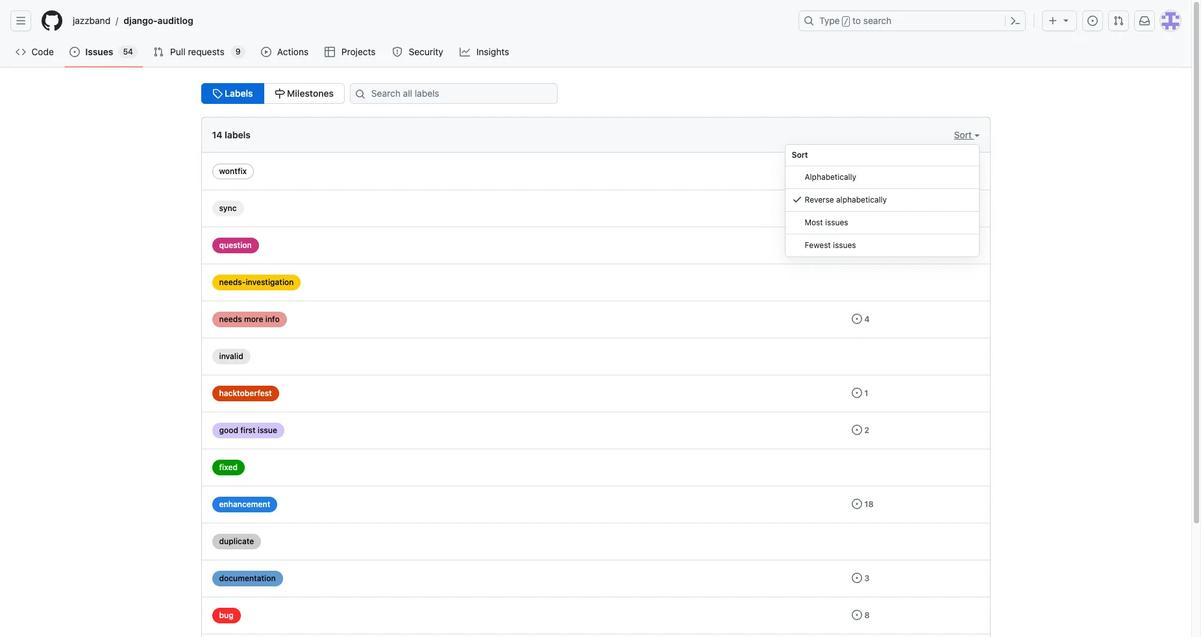 Task type: locate. For each thing, give the bounding box(es) containing it.
fewest issues link
[[786, 234, 979, 257]]

9
[[236, 47, 241, 57]]

bug link
[[212, 608, 241, 624]]

reverse
[[805, 195, 834, 205]]

Labels search field
[[350, 83, 558, 104]]

good first issue link
[[212, 423, 285, 438]]

git pull request image
[[1114, 16, 1124, 26]]

issue opened image for 8
[[852, 610, 862, 620]]

jazzband link
[[68, 10, 116, 31]]

issue element
[[201, 83, 345, 104]]

1 horizontal spatial /
[[844, 17, 849, 26]]

Search all labels text field
[[350, 83, 558, 104]]

enhancement link
[[212, 497, 277, 512]]

wontfix link
[[212, 164, 254, 179]]

sort button
[[955, 128, 980, 142]]

issue opened image left 4
[[852, 314, 862, 324]]

play image
[[261, 47, 271, 57]]

issue opened image
[[1088, 16, 1098, 26], [852, 425, 862, 435], [852, 499, 862, 509], [852, 610, 862, 620]]

pull
[[170, 46, 186, 57]]

/ inside 'type / to search'
[[844, 17, 849, 26]]

most issues link
[[786, 212, 979, 234]]

code image
[[16, 47, 26, 57]]

fixed
[[219, 462, 238, 472]]

duplicate
[[219, 537, 254, 546]]

list
[[68, 10, 791, 31]]

0 horizontal spatial /
[[116, 15, 118, 26]]

bug
[[219, 611, 234, 620]]

wontfix
[[219, 166, 247, 176]]

type / to search
[[820, 15, 892, 26]]

actions
[[277, 46, 309, 57]]

table image
[[325, 47, 335, 57]]

/
[[116, 15, 118, 26], [844, 17, 849, 26]]

fewest issues
[[805, 240, 857, 250]]

issues
[[826, 218, 849, 227], [833, 240, 857, 250]]

/ left to
[[844, 17, 849, 26]]

to
[[853, 15, 861, 26]]

documentation
[[219, 574, 276, 583]]

issues right "most"
[[826, 218, 849, 227]]

4
[[865, 314, 870, 324]]

more
[[244, 314, 263, 324]]

actions link
[[256, 42, 315, 62]]

/ for type
[[844, 17, 849, 26]]

1 vertical spatial issues
[[833, 240, 857, 250]]

None search field
[[345, 83, 573, 104]]

issue opened image for 4
[[852, 314, 862, 324]]

notifications image
[[1140, 16, 1150, 26]]

1 horizontal spatial sort
[[955, 129, 975, 140]]

54
[[123, 47, 133, 57]]

needs-investigation
[[219, 277, 294, 287]]

most
[[805, 218, 823, 227]]

issue opened image left the 8
[[852, 610, 862, 620]]

code link
[[10, 42, 59, 62]]

issue opened image left 2
[[852, 425, 862, 435]]

0 vertical spatial issues
[[826, 218, 849, 227]]

hacktoberfest
[[219, 388, 272, 398]]

insights
[[477, 46, 509, 57]]

good first issue
[[219, 425, 277, 435]]

0 horizontal spatial sort
[[792, 150, 808, 160]]

most issues
[[805, 218, 849, 227]]

good
[[219, 425, 238, 435]]

/ left django-
[[116, 15, 118, 26]]

/ inside jazzband / django-auditlog
[[116, 15, 118, 26]]

issue opened image for 2
[[852, 425, 862, 435]]

issue opened image
[[70, 47, 80, 57], [852, 314, 862, 324], [852, 388, 862, 398], [852, 573, 862, 583]]

insights link
[[455, 42, 516, 62]]

issue opened image left 3
[[852, 573, 862, 583]]

3 open issues and pull requests image
[[852, 240, 862, 250]]

homepage image
[[42, 10, 62, 31]]

14
[[212, 129, 222, 140]]

list containing jazzband
[[68, 10, 791, 31]]

menu
[[785, 144, 980, 257]]

django-auditlog link
[[118, 10, 199, 31]]

first
[[240, 425, 256, 435]]

issues right fewest
[[833, 240, 857, 250]]

0 vertical spatial sort
[[955, 129, 975, 140]]

issue opened image left 1
[[852, 388, 862, 398]]

alphabetically
[[837, 195, 887, 205]]

18
[[865, 500, 874, 509]]

issue opened image left 18
[[852, 499, 862, 509]]

documentation link
[[212, 571, 283, 587]]

sort
[[955, 129, 975, 140], [792, 150, 808, 160]]



Task type: describe. For each thing, give the bounding box(es) containing it.
triangle down image
[[1061, 15, 1072, 25]]

pull requests
[[170, 46, 225, 57]]

projects
[[342, 46, 376, 57]]

projects link
[[320, 42, 382, 62]]

needs more info link
[[212, 312, 287, 327]]

menu containing sort
[[785, 144, 980, 257]]

issues for most issues
[[826, 218, 849, 227]]

issues
[[85, 46, 113, 57]]

labels
[[225, 129, 251, 140]]

reverse alphabetically link
[[786, 189, 979, 212]]

question
[[219, 240, 252, 250]]

3 link
[[852, 573, 870, 583]]

hacktoberfest link
[[212, 386, 279, 401]]

requests
[[188, 46, 225, 57]]

jazzband
[[73, 15, 111, 26]]

18 link
[[852, 499, 874, 509]]

sort inside sort popup button
[[955, 129, 975, 140]]

info
[[266, 314, 280, 324]]

needs
[[219, 314, 242, 324]]

check image
[[792, 194, 803, 205]]

question link
[[212, 238, 259, 253]]

milestones link
[[263, 83, 345, 104]]

milestone image
[[274, 88, 285, 99]]

1
[[865, 388, 869, 398]]

8
[[865, 611, 870, 620]]

git pull request image
[[153, 47, 164, 57]]

plus image
[[1048, 16, 1059, 26]]

3
[[865, 574, 870, 583]]

code
[[32, 46, 54, 57]]

search image
[[355, 89, 366, 99]]

jazzband / django-auditlog
[[73, 15, 193, 26]]

issue opened image for 1
[[852, 388, 862, 398]]

invalid link
[[212, 349, 251, 364]]

auditlog
[[158, 15, 193, 26]]

issue opened image for 3
[[852, 573, 862, 583]]

issue
[[258, 425, 277, 435]]

type
[[820, 15, 840, 26]]

issues for fewest issues
[[833, 240, 857, 250]]

fixed link
[[212, 460, 245, 475]]

issue opened image left 'issues'
[[70, 47, 80, 57]]

security
[[409, 46, 443, 57]]

8 link
[[852, 610, 870, 620]]

1 vertical spatial sort
[[792, 150, 808, 160]]

shield image
[[392, 47, 403, 57]]

sync
[[219, 203, 237, 213]]

1 link
[[852, 388, 869, 398]]

alphabetically
[[805, 172, 857, 182]]

duplicate link
[[212, 534, 261, 550]]

tag image
[[212, 88, 222, 99]]

14 labels
[[212, 129, 251, 140]]

django-
[[124, 15, 158, 26]]

enhancement
[[219, 500, 270, 509]]

needs more info
[[219, 314, 280, 324]]

search
[[864, 15, 892, 26]]

needs-investigation link
[[212, 275, 301, 290]]

alphabetically link
[[786, 166, 979, 189]]

4 link
[[852, 314, 870, 324]]

issue opened image for 18
[[852, 499, 862, 509]]

reverse alphabetically
[[805, 195, 887, 205]]

graph image
[[460, 47, 470, 57]]

2 link
[[852, 425, 870, 435]]

2
[[865, 425, 870, 435]]

sync link
[[212, 201, 244, 216]]

fewest
[[805, 240, 831, 250]]

/ for jazzband
[[116, 15, 118, 26]]

needs-
[[219, 277, 246, 287]]

milestones
[[285, 88, 334, 99]]

issue opened image left git pull request image
[[1088, 16, 1098, 26]]

security link
[[387, 42, 450, 62]]

investigation
[[246, 277, 294, 287]]

command palette image
[[1011, 16, 1021, 26]]

invalid
[[219, 351, 243, 361]]



Task type: vqa. For each thing, say whether or not it's contained in the screenshot.


